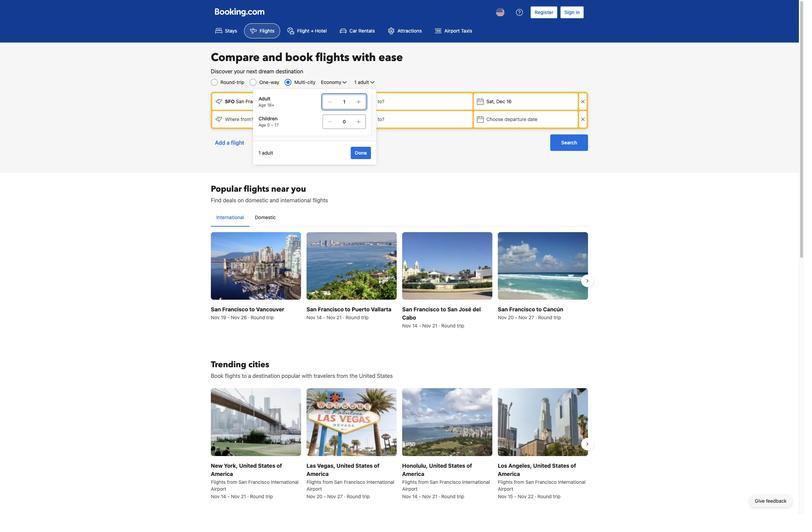 Task type: locate. For each thing, give the bounding box(es) containing it.
1 vertical spatial adult
[[262, 150, 273, 156]]

honolulu,
[[402, 462, 428, 469]]

1 vertical spatial where to?
[[362, 116, 385, 122]]

- inside new york, united states of america flights from san francisco international airport nov 14 - nov 21 · round trip
[[227, 493, 230, 499]]

- inside the san francisco to san josé del cabo nov 14 - nov 21 · round trip
[[419, 323, 421, 329]]

flights for new york, united states of america
[[211, 479, 226, 485]]

york,
[[224, 462, 238, 469]]

0 horizontal spatial 1 adult
[[259, 150, 273, 156]]

airport inside las vegas, united states of america flights from san francisco international airport nov 20 - nov 27 · round trip
[[307, 486, 322, 492]]

of inside las vegas, united states of america flights from san francisco international airport nov 20 - nov 27 · round trip
[[374, 462, 379, 469]]

1 inside popup button
[[354, 79, 357, 85]]

puerto
[[352, 306, 370, 312]]

united for las vegas, united states of america
[[337, 462, 354, 469]]

1 horizontal spatial with
[[352, 50, 376, 65]]

26
[[241, 315, 247, 320]]

airport for new york, united states of america
[[211, 486, 226, 492]]

san inside san francisco to vancouver nov 19 - nov 26 · round trip
[[211, 306, 221, 312]]

20
[[508, 315, 514, 320], [317, 493, 322, 499]]

1 where to? button from the top
[[349, 93, 472, 110]]

choose departure date button
[[474, 111, 578, 128]]

0 vertical spatial a
[[227, 140, 230, 146]]

airport taxis link
[[429, 23, 478, 38]]

2 america from the left
[[307, 471, 329, 477]]

josé
[[459, 306, 471, 312]]

2 to? from the top
[[378, 116, 385, 122]]

2 where to? button from the top
[[349, 111, 472, 128]]

states inside las vegas, united states of america flights from san francisco international airport nov 20 - nov 27 · round trip
[[356, 462, 373, 469]]

adult right economy
[[358, 79, 369, 85]]

of inside los angeles, united states of america flights from san francisco international airport nov 15 - nov 22 · round trip
[[571, 462, 576, 469]]

united right honolulu,
[[429, 462, 447, 469]]

with inside trending cities book flights to a destination popular with travelers from the united states
[[302, 373, 312, 379]]

feedback
[[766, 498, 787, 504]]

flights inside honolulu, united states of america flights from san francisco international airport nov 14 - nov 21 · round trip
[[402, 479, 417, 485]]

with
[[352, 50, 376, 65], [302, 373, 312, 379]]

27
[[529, 315, 534, 320], [337, 493, 343, 499]]

san
[[211, 306, 221, 312], [307, 306, 317, 312], [402, 306, 412, 312], [447, 306, 458, 312], [498, 306, 508, 312], [239, 479, 247, 485], [334, 479, 343, 485], [430, 479, 438, 485], [526, 479, 534, 485]]

1 adult inside popup button
[[354, 79, 369, 85]]

to left 'vancouver'
[[249, 306, 255, 312]]

0
[[343, 119, 346, 124], [267, 122, 270, 128]]

1
[[354, 79, 357, 85], [343, 99, 345, 105], [259, 150, 261, 156]]

america down new
[[211, 471, 233, 477]]

flights
[[260, 28, 275, 34], [211, 479, 226, 485], [307, 479, 321, 485], [402, 479, 417, 485], [498, 479, 513, 485]]

popular
[[282, 373, 300, 379]]

from left the
[[337, 373, 348, 379]]

1 vertical spatial 20
[[317, 493, 322, 499]]

united inside honolulu, united states of america flights from san francisco international airport nov 14 - nov 21 · round trip
[[429, 462, 447, 469]]

sat, dec 16 button
[[474, 93, 578, 110]]

0 vertical spatial where to? button
[[349, 93, 472, 110]]

age
[[259, 103, 266, 108], [259, 122, 266, 128]]

from down angeles,
[[514, 479, 524, 485]]

flights inside trending cities book flights to a destination popular with travelers from the united states
[[225, 373, 240, 379]]

to for san
[[441, 306, 446, 312]]

multi-city
[[294, 79, 316, 85]]

destination up "multi-" at left
[[276, 68, 303, 74]]

register link
[[531, 6, 558, 19]]

new york, united states of america image
[[211, 388, 301, 456]]

round inside san francisco to vancouver nov 19 - nov 26 · round trip
[[251, 315, 265, 320]]

1 vertical spatial 1 adult
[[259, 150, 273, 156]]

0 horizontal spatial 20
[[317, 493, 322, 499]]

14 inside honolulu, united states of america flights from san francisco international airport nov 14 - nov 21 · round trip
[[412, 493, 418, 499]]

of
[[277, 462, 282, 469], [374, 462, 379, 469], [467, 462, 472, 469], [571, 462, 576, 469]]

flights for los angeles, united states of america
[[498, 479, 513, 485]]

states
[[377, 373, 393, 379], [258, 462, 275, 469], [356, 462, 373, 469], [448, 462, 465, 469], [552, 462, 569, 469]]

sfo
[[225, 98, 235, 104]]

21
[[337, 315, 342, 320], [432, 323, 437, 329], [241, 493, 246, 499], [432, 493, 437, 499]]

and
[[262, 50, 283, 65], [270, 197, 279, 203]]

car rentals
[[349, 28, 375, 34]]

0 vertical spatial and
[[262, 50, 283, 65]]

booking.com logo image
[[215, 8, 264, 16], [215, 8, 264, 16]]

1 horizontal spatial 20
[[508, 315, 514, 320]]

age inside children age 0 – 17
[[259, 122, 266, 128]]

rentals
[[359, 28, 375, 34]]

flights for las vegas, united states of america
[[307, 479, 321, 485]]

1 horizontal spatial adult
[[358, 79, 369, 85]]

0 horizontal spatial with
[[302, 373, 312, 379]]

trending
[[211, 359, 246, 370]]

international for new
[[271, 479, 299, 485]]

1 age from the top
[[259, 103, 266, 108]]

round inside los angeles, united states of america flights from san francisco international airport nov 15 - nov 22 · round trip
[[538, 493, 552, 499]]

0 vertical spatial 27
[[529, 315, 534, 320]]

united inside trending cities book flights to a destination popular with travelers from the united states
[[359, 373, 376, 379]]

airport inside honolulu, united states of america flights from san francisco international airport nov 14 - nov 21 · round trip
[[402, 486, 418, 492]]

give feedback
[[755, 498, 787, 504]]

from for new york, united states of america
[[227, 479, 237, 485]]

united right the york,
[[239, 462, 257, 469]]

1 of from the left
[[277, 462, 282, 469]]

with right popular
[[302, 373, 312, 379]]

america for new
[[211, 471, 233, 477]]

children
[[259, 116, 278, 121]]

one-
[[259, 79, 271, 85]]

states inside new york, united states of america flights from san francisco international airport nov 14 - nov 21 · round trip
[[258, 462, 275, 469]]

a right 'add'
[[227, 140, 230, 146]]

to left cancún
[[536, 306, 542, 312]]

1 vertical spatial region
[[205, 386, 594, 503]]

adult down –
[[262, 150, 273, 156]]

trip inside san francisco to vancouver nov 19 - nov 26 · round trip
[[266, 315, 274, 320]]

from for los angeles, united states of america
[[514, 479, 524, 485]]

round
[[251, 315, 265, 320], [346, 315, 360, 320], [538, 315, 552, 320], [441, 323, 456, 329], [250, 493, 264, 499], [347, 493, 361, 499], [441, 493, 456, 499], [538, 493, 552, 499]]

2 of from the left
[[374, 462, 379, 469]]

and up the dream
[[262, 50, 283, 65]]

united right vegas,
[[337, 462, 354, 469]]

round inside honolulu, united states of america flights from san francisco international airport nov 14 - nov 21 · round trip
[[441, 493, 456, 499]]

1 horizontal spatial 1
[[343, 99, 345, 105]]

san francisco to puerto vallarta image
[[307, 232, 397, 300]]

airport left taxis at top right
[[444, 28, 460, 34]]

1 america from the left
[[211, 471, 233, 477]]

14 inside the san francisco to san josé del cabo nov 14 - nov 21 · round trip
[[412, 323, 418, 329]]

trip inside new york, united states of america flights from san francisco international airport nov 14 - nov 21 · round trip
[[266, 493, 273, 499]]

trip inside san francisco to puerto vallarta nov 14 - nov 21 · round trip
[[361, 315, 369, 320]]

flight
[[297, 28, 309, 34]]

1 vertical spatial with
[[302, 373, 312, 379]]

14
[[317, 315, 322, 320], [412, 323, 418, 329], [221, 493, 226, 499], [412, 493, 418, 499]]

21 inside honolulu, united states of america flights from san francisco international airport nov 14 - nov 21 · round trip
[[432, 493, 437, 499]]

-
[[227, 315, 230, 320], [323, 315, 325, 320], [515, 315, 517, 320], [419, 323, 421, 329], [227, 493, 230, 499], [324, 493, 326, 499], [419, 493, 421, 499], [514, 493, 517, 499]]

1 adult right economy
[[354, 79, 369, 85]]

to for cancún
[[536, 306, 542, 312]]

0 vertical spatial to?
[[378, 98, 385, 104]]

- inside honolulu, united states of america flights from san francisco international airport nov 14 - nov 21 · round trip
[[419, 493, 421, 499]]

0 horizontal spatial 0
[[267, 122, 270, 128]]

america inside los angeles, united states of america flights from san francisco international airport nov 15 - nov 22 · round trip
[[498, 471, 520, 477]]

san inside honolulu, united states of america flights from san francisco international airport nov 14 - nov 21 · round trip
[[430, 479, 438, 485]]

to left puerto
[[345, 306, 351, 312]]

las vegas, united states of america image
[[307, 388, 397, 456]]

a down cities
[[248, 373, 251, 379]]

and down near
[[270, 197, 279, 203]]

17
[[275, 122, 279, 128]]

0 vertical spatial destination
[[276, 68, 303, 74]]

0 horizontal spatial 1
[[259, 150, 261, 156]]

0 vertical spatial region
[[205, 229, 594, 332]]

- inside san francisco to cancún nov 20 - nov 27 · round trip
[[515, 315, 517, 320]]

vegas,
[[317, 462, 335, 469]]

united for new york, united states of america
[[239, 462, 257, 469]]

international inside los angeles, united states of america flights from san francisco international airport nov 15 - nov 22 · round trip
[[558, 479, 586, 485]]

united right angeles,
[[533, 462, 551, 469]]

flight + hotel link
[[282, 23, 333, 38]]

to inside san francisco to vancouver nov 19 - nov 26 · round trip
[[249, 306, 255, 312]]

19
[[221, 315, 226, 320]]

destination down cities
[[253, 373, 280, 379]]

age down children
[[259, 122, 266, 128]]

1 horizontal spatial 27
[[529, 315, 534, 320]]

done
[[355, 150, 367, 156]]

16
[[506, 98, 512, 104]]

america for los
[[498, 471, 520, 477]]

where for sfo
[[362, 98, 376, 104]]

to inside san francisco to puerto vallarta nov 14 - nov 21 · round trip
[[345, 306, 351, 312]]

a inside add a flight button
[[227, 140, 230, 146]]

1 adult down –
[[259, 150, 273, 156]]

from down vegas,
[[323, 479, 333, 485]]

discover
[[211, 68, 233, 74]]

america down las
[[307, 471, 329, 477]]

airport up "15"
[[498, 486, 513, 492]]

·
[[248, 315, 250, 320], [343, 315, 344, 320], [535, 315, 537, 320], [439, 323, 440, 329], [247, 493, 249, 499], [344, 493, 346, 499], [439, 493, 440, 499], [535, 493, 536, 499]]

flights up economy
[[316, 50, 349, 65]]

trip
[[237, 79, 244, 85], [266, 315, 274, 320], [361, 315, 369, 320], [554, 315, 561, 320], [457, 323, 464, 329], [266, 493, 273, 499], [362, 493, 370, 499], [457, 493, 464, 499], [553, 493, 561, 499]]

2 age from the top
[[259, 122, 266, 128]]

region containing new york, united states of america
[[205, 386, 594, 503]]

0 vertical spatial where to?
[[362, 98, 385, 104]]

tab list containing international
[[211, 209, 588, 227]]

international inside las vegas, united states of america flights from san francisco international airport nov 20 - nov 27 · round trip
[[367, 479, 394, 485]]

with up 1 adult popup button
[[352, 50, 376, 65]]

age for adult
[[259, 103, 266, 108]]

car rentals link
[[334, 23, 381, 38]]

united inside las vegas, united states of america flights from san francisco international airport nov 20 - nov 27 · round trip
[[337, 462, 354, 469]]

where to? for choose departure date
[[362, 116, 385, 122]]

tab list
[[211, 209, 588, 227]]

3 of from the left
[[467, 462, 472, 469]]

region
[[205, 229, 594, 332], [205, 386, 594, 503]]

of inside new york, united states of america flights from san francisco international airport nov 14 - nov 21 · round trip
[[277, 462, 282, 469]]

america inside las vegas, united states of america flights from san francisco international airport nov 20 - nov 27 · round trip
[[307, 471, 329, 477]]

18+
[[267, 103, 274, 108]]

1 to? from the top
[[378, 98, 385, 104]]

international inside new york, united states of america flights from san francisco international airport nov 14 - nov 21 · round trip
[[271, 479, 299, 485]]

the
[[350, 373, 358, 379]]

4 america from the left
[[498, 471, 520, 477]]

san inside las vegas, united states of america flights from san francisco international airport nov 20 - nov 27 · round trip
[[334, 479, 343, 485]]

1 vertical spatial 27
[[337, 493, 343, 499]]

1 vertical spatial and
[[270, 197, 279, 203]]

from for las vegas, united states of america
[[323, 479, 333, 485]]

1 vertical spatial a
[[248, 373, 251, 379]]

1 horizontal spatial 1 adult
[[354, 79, 369, 85]]

los angeles, united states of america flights from san francisco international airport nov 15 - nov 22 · round trip
[[498, 462, 586, 499]]

0 horizontal spatial a
[[227, 140, 230, 146]]

to? for choose
[[378, 116, 385, 122]]

new
[[211, 462, 223, 469]]

1 vertical spatial age
[[259, 122, 266, 128]]

· inside san francisco to vancouver nov 19 - nov 26 · round trip
[[248, 315, 250, 320]]

0 horizontal spatial 27
[[337, 493, 343, 499]]

14 inside new york, united states of america flights from san francisco international airport nov 14 - nov 21 · round trip
[[221, 493, 226, 499]]

francisco inside honolulu, united states of america flights from san francisco international airport nov 14 - nov 21 · round trip
[[440, 479, 461, 485]]

–
[[271, 122, 273, 128]]

nov
[[211, 315, 220, 320], [231, 315, 240, 320], [307, 315, 315, 320], [327, 315, 335, 320], [498, 315, 507, 320], [519, 315, 527, 320], [402, 323, 411, 329], [422, 323, 431, 329], [211, 493, 220, 499], [231, 493, 240, 499], [307, 493, 315, 499], [327, 493, 336, 499], [402, 493, 411, 499], [422, 493, 431, 499], [498, 493, 507, 499], [518, 493, 527, 499]]

flights inside los angeles, united states of america flights from san francisco international airport nov 15 - nov 22 · round trip
[[498, 479, 513, 485]]

united inside new york, united states of america flights from san francisco international airport nov 14 - nov 21 · round trip
[[239, 462, 257, 469]]

where to?
[[362, 98, 385, 104], [362, 116, 385, 122]]

1 adult
[[354, 79, 369, 85], [259, 150, 273, 156]]

airport inside new york, united states of america flights from san francisco international airport nov 14 - nov 21 · round trip
[[211, 486, 226, 492]]

children age 0 – 17
[[259, 116, 279, 128]]

from?
[[241, 116, 253, 122]]

to left josé
[[441, 306, 446, 312]]

1 vertical spatial to?
[[378, 116, 385, 122]]

0 horizontal spatial adult
[[262, 150, 273, 156]]

you
[[291, 183, 306, 195]]

america
[[211, 471, 233, 477], [307, 471, 329, 477], [402, 471, 424, 477], [498, 471, 520, 477]]

america down honolulu,
[[402, 471, 424, 477]]

2 where to? from the top
[[362, 116, 385, 122]]

from inside new york, united states of america flights from san francisco international airport nov 14 - nov 21 · round trip
[[227, 479, 237, 485]]

to for puerto
[[345, 306, 351, 312]]

adult
[[259, 96, 271, 102]]

flights down trending
[[225, 373, 240, 379]]

airport down las
[[307, 486, 322, 492]]

0 vertical spatial 20
[[508, 315, 514, 320]]

dec
[[496, 98, 505, 104]]

adult age 18+
[[259, 96, 274, 108]]

1 where to? from the top
[[362, 98, 385, 104]]

1 vertical spatial destination
[[253, 373, 280, 379]]

airport down new
[[211, 486, 226, 492]]

0 vertical spatial adult
[[358, 79, 369, 85]]

1 horizontal spatial a
[[248, 373, 251, 379]]

a inside trending cities book flights to a destination popular with travelers from the united states
[[248, 373, 251, 379]]

america down los
[[498, 471, 520, 477]]

to down trending
[[242, 373, 247, 379]]

from down honolulu,
[[418, 479, 429, 485]]

san francisco to san josé del cabo nov 14 - nov 21 · round trip
[[402, 306, 481, 329]]

0 vertical spatial age
[[259, 103, 266, 108]]

book
[[211, 373, 224, 379]]

0 vertical spatial 1
[[354, 79, 357, 85]]

to
[[249, 306, 255, 312], [345, 306, 351, 312], [441, 306, 446, 312], [536, 306, 542, 312], [242, 373, 247, 379]]

0 vertical spatial with
[[352, 50, 376, 65]]

flights
[[316, 50, 349, 65], [244, 183, 269, 195], [313, 197, 328, 203], [225, 373, 240, 379]]

where inside popup button
[[225, 116, 239, 122]]

3 america from the left
[[402, 471, 424, 477]]

flights inside las vegas, united states of america flights from san francisco international airport nov 20 - nov 27 · round trip
[[307, 479, 321, 485]]

to? for sat,
[[378, 98, 385, 104]]

2 region from the top
[[205, 386, 594, 503]]

of for los angeles, united states of america
[[571, 462, 576, 469]]

where to? button
[[349, 93, 472, 110], [349, 111, 472, 128]]

united right the
[[359, 373, 376, 379]]

america inside new york, united states of america flights from san francisco international airport nov 14 - nov 21 · round trip
[[211, 471, 233, 477]]

0 vertical spatial 1 adult
[[354, 79, 369, 85]]

age down adult
[[259, 103, 266, 108]]

from inside honolulu, united states of america flights from san francisco international airport nov 14 - nov 21 · round trip
[[418, 479, 429, 485]]

flights inside new york, united states of america flights from san francisco international airport nov 14 - nov 21 · round trip
[[211, 479, 226, 485]]

1 vertical spatial where to? button
[[349, 111, 472, 128]]

- inside las vegas, united states of america flights from san francisco international airport nov 20 - nov 27 · round trip
[[324, 493, 326, 499]]

age inside adult age 18+
[[259, 103, 266, 108]]

flights right international
[[313, 197, 328, 203]]

los angeles, united states of america image
[[498, 388, 588, 456]]

adult
[[358, 79, 369, 85], [262, 150, 273, 156]]

airport down honolulu,
[[402, 486, 418, 492]]

2 horizontal spatial 1
[[354, 79, 357, 85]]

1 region from the top
[[205, 229, 594, 332]]

4 of from the left
[[571, 462, 576, 469]]

2 vertical spatial 1
[[259, 150, 261, 156]]

from down the york,
[[227, 479, 237, 485]]

from inside los angeles, united states of america flights from san francisco international airport nov 15 - nov 22 · round trip
[[514, 479, 524, 485]]

las vegas, united states of america flights from san francisco international airport nov 20 - nov 27 · round trip
[[307, 462, 394, 499]]



Task type: vqa. For each thing, say whether or not it's contained in the screenshot.


Task type: describe. For each thing, give the bounding box(es) containing it.
trip inside the san francisco to san josé del cabo nov 14 - nov 21 · round trip
[[457, 323, 464, 329]]

francisco inside new york, united states of america flights from san francisco international airport nov 14 - nov 21 · round trip
[[248, 479, 270, 485]]

states inside trending cities book flights to a destination popular with travelers from the united states
[[377, 373, 393, 379]]

near
[[271, 183, 289, 195]]

round inside san francisco to cancún nov 20 - nov 27 · round trip
[[538, 315, 552, 320]]

+
[[311, 28, 314, 34]]

choose
[[486, 116, 503, 122]]

round inside san francisco to puerto vallarta nov 14 - nov 21 · round trip
[[346, 315, 360, 320]]

on
[[238, 197, 244, 203]]

sfo button
[[212, 93, 335, 110]]

sign in
[[565, 9, 580, 15]]

san inside los angeles, united states of america flights from san francisco international airport nov 15 - nov 22 · round trip
[[526, 479, 534, 485]]

attractions
[[398, 28, 422, 34]]

22
[[528, 493, 534, 499]]

international inside button
[[216, 214, 244, 220]]

francisco inside las vegas, united states of america flights from san francisco international airport nov 20 - nov 27 · round trip
[[344, 479, 365, 485]]

- inside san francisco to puerto vallarta nov 14 - nov 21 · round trip
[[323, 315, 325, 320]]

give
[[755, 498, 765, 504]]

from inside trending cities book flights to a destination popular with travelers from the united states
[[337, 373, 348, 379]]

destination inside trending cities book flights to a destination popular with travelers from the united states
[[253, 373, 280, 379]]

27 inside las vegas, united states of america flights from san francisco international airport nov 20 - nov 27 · round trip
[[337, 493, 343, 499]]

destination inside compare and book flights with ease discover your next dream destination
[[276, 68, 303, 74]]

next
[[246, 68, 257, 74]]

international for las
[[367, 479, 394, 485]]

ease
[[379, 50, 403, 65]]

15
[[508, 493, 513, 499]]

airport inside "link"
[[444, 28, 460, 34]]

where from?
[[225, 116, 253, 122]]

age for children
[[259, 122, 266, 128]]

in
[[576, 9, 580, 15]]

cancún
[[543, 306, 563, 312]]

· inside honolulu, united states of america flights from san francisco international airport nov 14 - nov 21 · round trip
[[439, 493, 440, 499]]

domestic
[[245, 197, 268, 203]]

way
[[271, 79, 279, 85]]

1 vertical spatial 1
[[343, 99, 345, 105]]

· inside los angeles, united states of america flights from san francisco international airport nov 15 - nov 22 · round trip
[[535, 493, 536, 499]]

states for los angeles, united states of america
[[552, 462, 569, 469]]

done button
[[351, 147, 371, 159]]

domestic button
[[250, 209, 281, 226]]

find
[[211, 197, 222, 203]]

francisco inside los angeles, united states of america flights from san francisco international airport nov 15 - nov 22 · round trip
[[535, 479, 557, 485]]

· inside san francisco to puerto vallarta nov 14 - nov 21 · round trip
[[343, 315, 344, 320]]

new york, united states of america flights from san francisco international airport nov 14 - nov 21 · round trip
[[211, 462, 299, 499]]

trip inside san francisco to cancún nov 20 - nov 27 · round trip
[[554, 315, 561, 320]]

of inside honolulu, united states of america flights from san francisco international airport nov 14 - nov 21 · round trip
[[467, 462, 472, 469]]

international inside honolulu, united states of america flights from san francisco international airport nov 14 - nov 21 · round trip
[[462, 479, 490, 485]]

san inside san francisco to cancún nov 20 - nov 27 · round trip
[[498, 306, 508, 312]]

sign
[[565, 9, 575, 15]]

airport for las vegas, united states of america
[[307, 486, 322, 492]]

round-trip
[[221, 79, 244, 85]]

where to? button for choose
[[349, 111, 472, 128]]

states inside honolulu, united states of america flights from san francisco international airport nov 14 - nov 21 · round trip
[[448, 462, 465, 469]]

sign in link
[[560, 6, 584, 19]]

trip inside los angeles, united states of america flights from san francisco international airport nov 15 - nov 22 · round trip
[[553, 493, 561, 499]]

where for where from?
[[362, 116, 376, 122]]

attractions link
[[382, 23, 428, 38]]

san francisco to vancouver nov 19 - nov 26 · round trip
[[211, 306, 284, 320]]

popular flights near you find deals on domestic and international flights
[[211, 183, 328, 203]]

san francisco to vancouver image
[[211, 232, 301, 300]]

search button
[[550, 134, 588, 151]]

san francisco to puerto vallarta nov 14 - nov 21 · round trip
[[307, 306, 391, 320]]

add a flight button
[[211, 134, 248, 151]]

flights up domestic
[[244, 183, 269, 195]]

america inside honolulu, united states of america flights from san francisco international airport nov 14 - nov 21 · round trip
[[402, 471, 424, 477]]

27 inside san francisco to cancún nov 20 - nov 27 · round trip
[[529, 315, 534, 320]]

los
[[498, 462, 507, 469]]

date
[[528, 116, 538, 122]]

vancouver
[[256, 306, 284, 312]]

san francisco to san josé del cabo image
[[402, 232, 492, 300]]

international
[[280, 197, 311, 203]]

san francisco to cancún image
[[498, 232, 588, 300]]

economy
[[321, 79, 341, 85]]

of for new york, united states of america
[[277, 462, 282, 469]]

21 inside new york, united states of america flights from san francisco international airport nov 14 - nov 21 · round trip
[[241, 493, 246, 499]]

where to? button for sat,
[[349, 93, 472, 110]]

francisco inside san francisco to vancouver nov 19 - nov 26 · round trip
[[222, 306, 248, 312]]

honolulu, united states of america image
[[402, 388, 492, 456]]

san francisco to cancún nov 20 - nov 27 · round trip
[[498, 306, 563, 320]]

one-way
[[259, 79, 279, 85]]

round inside new york, united states of america flights from san francisco international airport nov 14 - nov 21 · round trip
[[250, 493, 264, 499]]

and inside popular flights near you find deals on domestic and international flights
[[270, 197, 279, 203]]

round inside las vegas, united states of america flights from san francisco international airport nov 20 - nov 27 · round trip
[[347, 493, 361, 499]]

international for los
[[558, 479, 586, 485]]

states for las vegas, united states of america
[[356, 462, 373, 469]]

san inside san francisco to puerto vallarta nov 14 - nov 21 · round trip
[[307, 306, 317, 312]]

20 inside san francisco to cancún nov 20 - nov 27 · round trip
[[508, 315, 514, 320]]

where from? button
[[212, 111, 335, 128]]

1 horizontal spatial 0
[[343, 119, 346, 124]]

flights inside compare and book flights with ease discover your next dream destination
[[316, 50, 349, 65]]

angeles,
[[509, 462, 532, 469]]

taxis
[[461, 28, 472, 34]]

francisco inside san francisco to puerto vallarta nov 14 - nov 21 · round trip
[[318, 306, 344, 312]]

to inside trending cities book flights to a destination popular with travelers from the united states
[[242, 373, 247, 379]]

america for las
[[307, 471, 329, 477]]

cabo
[[402, 315, 416, 321]]

trending cities book flights to a destination popular with travelers from the united states
[[211, 359, 393, 379]]

hotel
[[315, 28, 327, 34]]

give feedback button
[[750, 495, 792, 507]]

united for los angeles, united states of america
[[533, 462, 551, 469]]

1 adult button
[[354, 78, 377, 86]]

dream
[[259, 68, 274, 74]]

21 inside the san francisco to san josé del cabo nov 14 - nov 21 · round trip
[[432, 323, 437, 329]]

multi-
[[294, 79, 308, 85]]

- inside los angeles, united states of america flights from san francisco international airport nov 15 - nov 22 · round trip
[[514, 493, 517, 499]]

san inside new york, united states of america flights from san francisco international airport nov 14 - nov 21 · round trip
[[239, 479, 247, 485]]

flight
[[231, 140, 244, 146]]

and inside compare and book flights with ease discover your next dream destination
[[262, 50, 283, 65]]

add
[[215, 140, 225, 146]]

states for new york, united states of america
[[258, 462, 275, 469]]

del
[[473, 306, 481, 312]]

trip inside las vegas, united states of america flights from san francisco international airport nov 20 - nov 27 · round trip
[[362, 493, 370, 499]]

compare
[[211, 50, 260, 65]]

departure
[[505, 116, 526, 122]]

of for las vegas, united states of america
[[374, 462, 379, 469]]

vallarta
[[371, 306, 391, 312]]

· inside las vegas, united states of america flights from san francisco international airport nov 20 - nov 27 · round trip
[[344, 493, 346, 499]]

20 inside las vegas, united states of america flights from san francisco international airport nov 20 - nov 27 · round trip
[[317, 493, 322, 499]]

21 inside san francisco to puerto vallarta nov 14 - nov 21 · round trip
[[337, 315, 342, 320]]

car
[[349, 28, 357, 34]]

flights link
[[244, 23, 280, 38]]

book
[[285, 50, 313, 65]]

francisco inside the san francisco to san josé del cabo nov 14 - nov 21 · round trip
[[414, 306, 439, 312]]

las
[[307, 462, 316, 469]]

compare and book flights with ease discover your next dream destination
[[211, 50, 403, 74]]

trip inside honolulu, united states of america flights from san francisco international airport nov 14 - nov 21 · round trip
[[457, 493, 464, 499]]

adult inside popup button
[[358, 79, 369, 85]]

add a flight
[[215, 140, 244, 146]]

sat,
[[486, 98, 495, 104]]

14 inside san francisco to puerto vallarta nov 14 - nov 21 · round trip
[[317, 315, 322, 320]]

francisco inside san francisco to cancún nov 20 - nov 27 · round trip
[[509, 306, 535, 312]]

stays link
[[210, 23, 243, 38]]

domestic
[[255, 214, 276, 220]]

deals
[[223, 197, 236, 203]]

stays
[[225, 28, 237, 34]]

popular
[[211, 183, 242, 195]]

flight + hotel
[[297, 28, 327, 34]]

with inside compare and book flights with ease discover your next dream destination
[[352, 50, 376, 65]]

where to? for sat, dec 16
[[362, 98, 385, 104]]

round-
[[221, 79, 237, 85]]

region containing san francisco to vancouver
[[205, 229, 594, 332]]

honolulu, united states of america flights from san francisco international airport nov 14 - nov 21 · round trip
[[402, 462, 490, 499]]

round inside the san francisco to san josé del cabo nov 14 - nov 21 · round trip
[[441, 323, 456, 329]]

to for vancouver
[[249, 306, 255, 312]]

airport for los angeles, united states of america
[[498, 486, 513, 492]]

· inside the san francisco to san josé del cabo nov 14 - nov 21 · round trip
[[439, 323, 440, 329]]

0 inside children age 0 – 17
[[267, 122, 270, 128]]

sat, dec 16
[[486, 98, 512, 104]]

cities
[[248, 359, 269, 370]]

travelers
[[314, 373, 335, 379]]

· inside san francisco to cancún nov 20 - nov 27 · round trip
[[535, 315, 537, 320]]

· inside new york, united states of america flights from san francisco international airport nov 14 - nov 21 · round trip
[[247, 493, 249, 499]]

- inside san francisco to vancouver nov 19 - nov 26 · round trip
[[227, 315, 230, 320]]



